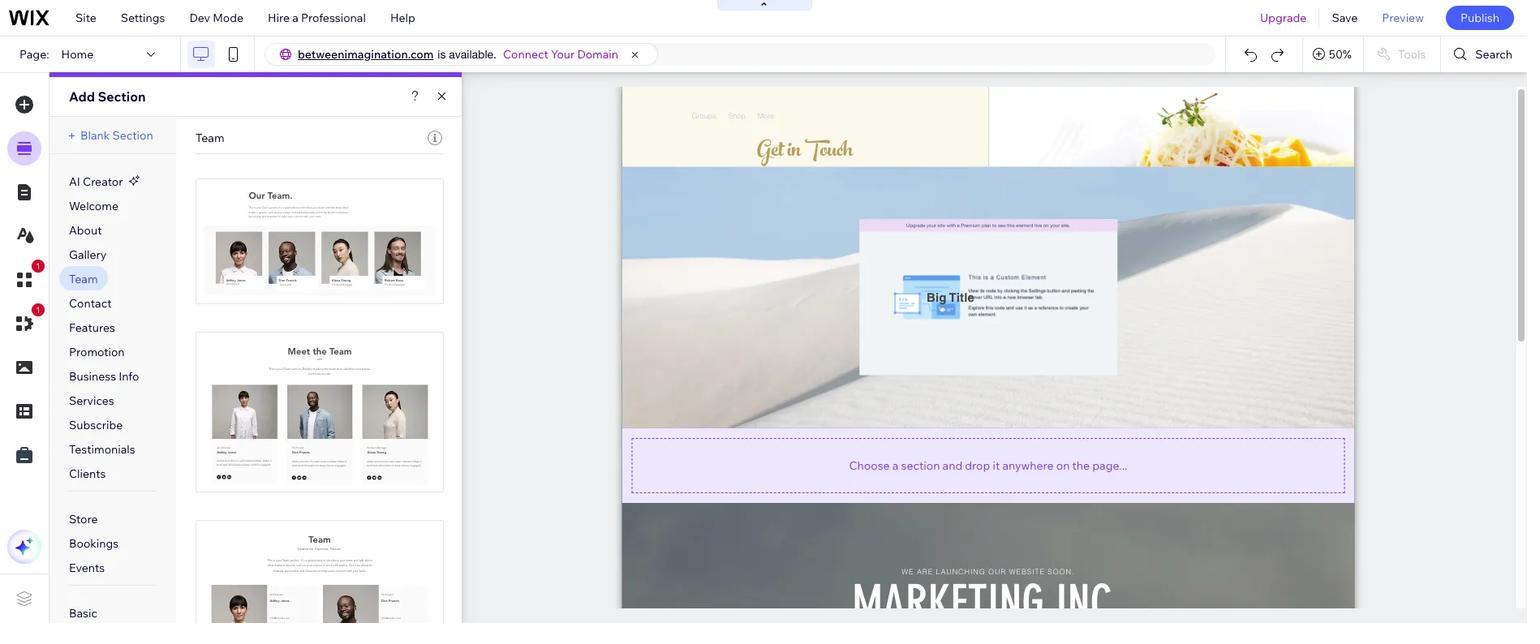 Task type: locate. For each thing, give the bounding box(es) containing it.
a left section
[[893, 458, 899, 473]]

section
[[98, 88, 146, 105], [112, 128, 153, 143]]

add
[[69, 88, 95, 105]]

50%
[[1329, 47, 1352, 62]]

0 vertical spatial 1 button
[[7, 260, 45, 297]]

testimonials
[[69, 442, 135, 457]]

1 vertical spatial 1 button
[[7, 304, 45, 341]]

1 vertical spatial a
[[893, 458, 899, 473]]

business
[[69, 369, 116, 384]]

0 vertical spatial section
[[98, 88, 146, 105]]

0 vertical spatial team
[[196, 131, 224, 145]]

a right hire at the top left of page
[[292, 11, 299, 25]]

section for add section
[[98, 88, 146, 105]]

1 for second 1 button from the top of the page
[[36, 305, 41, 315]]

features
[[69, 321, 115, 335]]

1 1 from the top
[[36, 261, 41, 271]]

section
[[901, 458, 940, 473]]

is
[[438, 48, 446, 61]]

1 left gallery
[[36, 261, 41, 271]]

on
[[1056, 458, 1070, 473]]

and
[[943, 458, 963, 473]]

dev
[[189, 11, 210, 25]]

anywhere
[[1003, 458, 1054, 473]]

1 button left gallery
[[7, 260, 45, 297]]

gallery
[[69, 248, 107, 262]]

drop
[[965, 458, 990, 473]]

dev mode
[[189, 11, 244, 25]]

section right blank
[[112, 128, 153, 143]]

info
[[119, 369, 139, 384]]

0 horizontal spatial team
[[69, 272, 98, 286]]

1 horizontal spatial a
[[893, 458, 899, 473]]

a
[[292, 11, 299, 25], [893, 458, 899, 473]]

page...
[[1093, 458, 1128, 473]]

upgrade
[[1260, 11, 1307, 25]]

promotion
[[69, 345, 125, 360]]

1 vertical spatial team
[[69, 272, 98, 286]]

1 button
[[7, 260, 45, 297], [7, 304, 45, 341]]

creator
[[83, 174, 123, 189]]

your
[[551, 47, 575, 62]]

basic
[[69, 606, 97, 621]]

50% button
[[1303, 37, 1363, 72]]

save button
[[1320, 0, 1370, 36]]

1 left contact
[[36, 305, 41, 315]]

available.
[[449, 48, 497, 61]]

1 vertical spatial section
[[112, 128, 153, 143]]

betweenimagination.com
[[298, 47, 434, 62]]

save
[[1332, 11, 1358, 25]]

0 vertical spatial a
[[292, 11, 299, 25]]

team
[[196, 131, 224, 145], [69, 272, 98, 286]]

1 vertical spatial 1
[[36, 305, 41, 315]]

services
[[69, 394, 114, 408]]

0 vertical spatial 1
[[36, 261, 41, 271]]

1
[[36, 261, 41, 271], [36, 305, 41, 315]]

0 horizontal spatial a
[[292, 11, 299, 25]]

hire
[[268, 11, 290, 25]]

2 1 from the top
[[36, 305, 41, 315]]

1 button left features at the bottom
[[7, 304, 45, 341]]

choose a section and drop it anywhere on the page...
[[849, 458, 1128, 473]]

about
[[69, 223, 102, 238]]

section up blank section
[[98, 88, 146, 105]]



Task type: vqa. For each thing, say whether or not it's contained in the screenshot.
'Is'
yes



Task type: describe. For each thing, give the bounding box(es) containing it.
choose
[[849, 458, 890, 473]]

hire a professional
[[268, 11, 366, 25]]

publish
[[1461, 11, 1500, 25]]

site
[[75, 11, 96, 25]]

help
[[390, 11, 415, 25]]

search button
[[1442, 37, 1527, 72]]

domain
[[577, 47, 618, 62]]

mode
[[213, 11, 244, 25]]

1 horizontal spatial team
[[196, 131, 224, 145]]

a for section
[[893, 458, 899, 473]]

a for professional
[[292, 11, 299, 25]]

the
[[1073, 458, 1090, 473]]

professional
[[301, 11, 366, 25]]

welcome
[[69, 199, 118, 213]]

blank
[[80, 128, 110, 143]]

preview button
[[1370, 0, 1436, 36]]

1 1 button from the top
[[7, 260, 45, 297]]

events
[[69, 561, 105, 575]]

section for blank section
[[112, 128, 153, 143]]

ai creator
[[69, 174, 123, 189]]

bookings
[[69, 536, 119, 551]]

connect
[[503, 47, 548, 62]]

is available. connect your domain
[[438, 47, 618, 62]]

subscribe
[[69, 418, 123, 433]]

add section
[[69, 88, 146, 105]]

store
[[69, 512, 98, 527]]

tools button
[[1364, 37, 1441, 72]]

settings
[[121, 11, 165, 25]]

2 1 button from the top
[[7, 304, 45, 341]]

home
[[61, 47, 94, 62]]

contact
[[69, 296, 112, 311]]

search
[[1476, 47, 1513, 62]]

it
[[993, 458, 1000, 473]]

tools
[[1398, 47, 1426, 62]]

blank section
[[80, 128, 153, 143]]

preview
[[1382, 11, 1424, 25]]

1 for second 1 button from the bottom of the page
[[36, 261, 41, 271]]

ai
[[69, 174, 80, 189]]

publish button
[[1446, 6, 1514, 30]]

clients
[[69, 467, 106, 481]]

business info
[[69, 369, 139, 384]]



